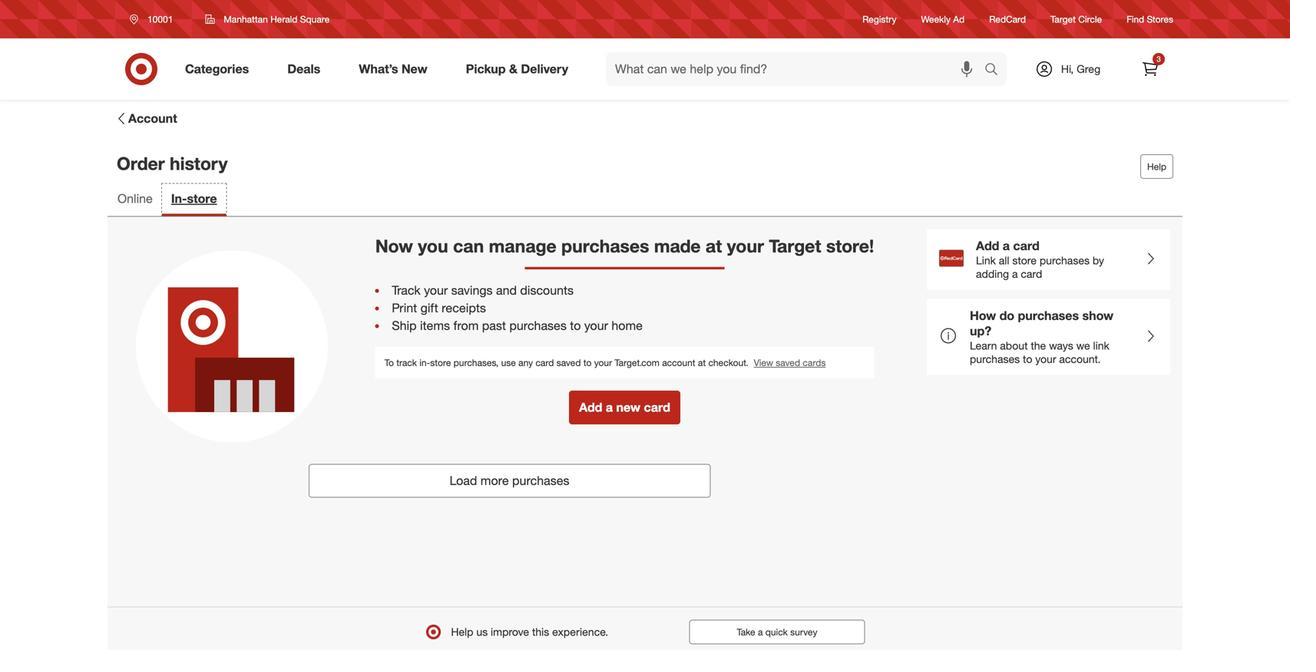 Task type: describe. For each thing, give the bounding box(es) containing it.
hi, greg
[[1062, 62, 1101, 76]]

items
[[420, 318, 450, 333]]

account link
[[114, 109, 178, 128]]

purchases inside add a card link all store purchases by adding a card
[[1040, 254, 1090, 267]]

view saved cards link
[[754, 357, 826, 369]]

10001
[[148, 13, 173, 25]]

we
[[1077, 339, 1091, 353]]

weekly ad link
[[922, 13, 965, 26]]

deals link
[[274, 52, 340, 86]]

receipts
[[442, 301, 486, 316]]

a for take a quick survey
[[758, 627, 763, 639]]

your left "home" at the left of page
[[585, 318, 609, 333]]

you
[[418, 235, 448, 257]]

new
[[402, 62, 428, 77]]

pickup & delivery
[[466, 62, 569, 77]]

manhattan herald square button
[[195, 5, 340, 33]]

survey
[[791, 627, 818, 639]]

a right all
[[1013, 267, 1018, 281]]

registry
[[863, 13, 897, 25]]

What can we help you find? suggestions appear below search field
[[606, 52, 989, 86]]

card right new
[[644, 400, 671, 415]]

order
[[117, 153, 165, 174]]

online link
[[108, 184, 162, 216]]

redcard link
[[990, 13, 1027, 26]]

the
[[1031, 339, 1047, 353]]

in-store link
[[162, 184, 226, 216]]

help button
[[1141, 155, 1174, 179]]

stores
[[1148, 13, 1174, 25]]

account
[[662, 357, 696, 369]]

a for add a new card
[[606, 400, 613, 415]]

card right all
[[1021, 267, 1043, 281]]

home
[[612, 318, 643, 333]]

add a card link all store purchases by adding a card
[[977, 239, 1105, 281]]

in-
[[420, 357, 430, 369]]

view
[[754, 357, 774, 369]]

3
[[1157, 54, 1162, 64]]

add a new card
[[579, 400, 671, 415]]

purchases up the
[[1018, 308, 1080, 323]]

us
[[477, 626, 488, 639]]

pickup & delivery link
[[453, 52, 588, 86]]

track
[[397, 357, 417, 369]]

10001 button
[[120, 5, 189, 33]]

any
[[519, 357, 533, 369]]

can
[[453, 235, 484, 257]]

circle
[[1079, 13, 1103, 25]]

take
[[737, 627, 756, 639]]

1 vertical spatial at
[[698, 357, 706, 369]]

help us improve this experience.
[[451, 626, 609, 639]]

quick
[[766, 627, 788, 639]]

link
[[1094, 339, 1110, 353]]

manage
[[489, 235, 557, 257]]

2 saved from the left
[[776, 357, 801, 369]]

0 horizontal spatial target
[[769, 235, 822, 257]]

more
[[481, 474, 509, 489]]

target circle
[[1051, 13, 1103, 25]]

your right made
[[727, 235, 764, 257]]

cards
[[803, 357, 826, 369]]

manhattan herald square
[[224, 13, 330, 25]]

what's new
[[359, 62, 428, 77]]

categories
[[185, 62, 249, 77]]

manhattan
[[224, 13, 268, 25]]

search button
[[978, 52, 1015, 89]]

redcard
[[990, 13, 1027, 25]]

about
[[1001, 339, 1028, 353]]

by
[[1093, 254, 1105, 267]]

square
[[300, 13, 330, 25]]

1 horizontal spatial to
[[584, 357, 592, 369]]

add for add a card link all store purchases by adding a card
[[977, 239, 1000, 254]]

what's
[[359, 62, 398, 77]]

your left target.com
[[595, 357, 612, 369]]

print
[[392, 301, 417, 316]]

delivery
[[521, 62, 569, 77]]

history
[[170, 153, 228, 174]]

checkout.
[[709, 357, 749, 369]]

use
[[501, 357, 516, 369]]

help for help
[[1148, 161, 1167, 173]]

improve
[[491, 626, 529, 639]]

target.com
[[615, 357, 660, 369]]

load more purchases
[[450, 474, 570, 489]]

2 vertical spatial store
[[430, 357, 451, 369]]

ways
[[1050, 339, 1074, 353]]

up?
[[970, 324, 992, 339]]

deals
[[288, 62, 321, 77]]



Task type: vqa. For each thing, say whether or not it's contained in the screenshot.
fourth More Info from the top
no



Task type: locate. For each thing, give the bounding box(es) containing it.
add for add a new card
[[579, 400, 603, 415]]

in-store
[[171, 191, 217, 206]]

2 horizontal spatial store
[[1013, 254, 1037, 267]]

0 horizontal spatial store
[[187, 191, 217, 206]]

0 horizontal spatial help
[[451, 626, 474, 639]]

card
[[1014, 239, 1040, 254], [1021, 267, 1043, 281], [536, 357, 554, 369], [644, 400, 671, 415]]

target left "circle"
[[1051, 13, 1076, 25]]

store!
[[827, 235, 875, 257]]

to inside track your savings and discounts print gift receipts ship items from past purchases to your home
[[570, 318, 581, 333]]

order history
[[117, 153, 228, 174]]

1 saved from the left
[[557, 357, 581, 369]]

saved right any
[[557, 357, 581, 369]]

0 vertical spatial at
[[706, 235, 722, 257]]

0 horizontal spatial to
[[570, 318, 581, 333]]

card right any
[[536, 357, 554, 369]]

1 horizontal spatial target
[[1051, 13, 1076, 25]]

add up link
[[977, 239, 1000, 254]]

&
[[509, 62, 518, 77]]

adding
[[977, 267, 1010, 281]]

3 link
[[1134, 52, 1168, 86]]

1 horizontal spatial add
[[977, 239, 1000, 254]]

a for add a card link all store purchases by adding a card
[[1003, 239, 1010, 254]]

purchases down 'discounts'
[[510, 318, 567, 333]]

weekly
[[922, 13, 951, 25]]

1 vertical spatial add
[[579, 400, 603, 415]]

take a quick survey button
[[689, 621, 866, 645]]

learn
[[970, 339, 998, 353]]

to track in-store purchases, use any card saved to your target.com account at checkout. view saved cards
[[385, 357, 826, 369]]

1 horizontal spatial help
[[1148, 161, 1167, 173]]

purchases down up?
[[970, 353, 1021, 366]]

your left account.
[[1036, 353, 1057, 366]]

this
[[532, 626, 550, 639]]

add inside add a card link all store purchases by adding a card
[[977, 239, 1000, 254]]

purchases inside track your savings and discounts print gift receipts ship items from past purchases to your home
[[510, 318, 567, 333]]

add a new card link
[[569, 391, 681, 425]]

0 vertical spatial help
[[1148, 161, 1167, 173]]

a
[[1003, 239, 1010, 254], [1013, 267, 1018, 281], [606, 400, 613, 415], [758, 627, 763, 639]]

account.
[[1060, 353, 1101, 366]]

ship
[[392, 318, 417, 333]]

card up do
[[1014, 239, 1040, 254]]

0 horizontal spatial add
[[579, 400, 603, 415]]

what's new link
[[346, 52, 447, 86]]

your up gift
[[424, 283, 448, 298]]

take a quick survey
[[737, 627, 818, 639]]

to inside how do purchases show up? learn about the ways we link purchases to your account.
[[1024, 353, 1033, 366]]

account
[[128, 111, 177, 126]]

0 vertical spatial target
[[1051, 13, 1076, 25]]

store down history
[[187, 191, 217, 206]]

store inside "link"
[[187, 191, 217, 206]]

find
[[1127, 13, 1145, 25]]

at right the account
[[698, 357, 706, 369]]

track your savings and discounts print gift receipts ship items from past purchases to your home
[[392, 283, 643, 333]]

2 horizontal spatial to
[[1024, 353, 1033, 366]]

saved right view
[[776, 357, 801, 369]]

link
[[977, 254, 996, 267]]

now you can manage purchases made at your target store!
[[376, 235, 875, 257]]

find stores
[[1127, 13, 1174, 25]]

a inside button
[[758, 627, 763, 639]]

purchases inside button
[[513, 474, 570, 489]]

your
[[727, 235, 764, 257], [424, 283, 448, 298], [585, 318, 609, 333], [1036, 353, 1057, 366], [595, 357, 612, 369]]

from
[[454, 318, 479, 333]]

0 vertical spatial store
[[187, 191, 217, 206]]

find stores link
[[1127, 13, 1174, 26]]

ad
[[954, 13, 965, 25]]

experience.
[[553, 626, 609, 639]]

weekly ad
[[922, 13, 965, 25]]

store inside add a card link all store purchases by adding a card
[[1013, 254, 1037, 267]]

help for help us improve this experience.
[[451, 626, 474, 639]]

purchases left by
[[1040, 254, 1090, 267]]

at
[[706, 235, 722, 257], [698, 357, 706, 369]]

add left new
[[579, 400, 603, 415]]

savings
[[452, 283, 493, 298]]

a up all
[[1003, 239, 1010, 254]]

purchases left made
[[562, 235, 650, 257]]

and
[[496, 283, 517, 298]]

to left target.com
[[584, 357, 592, 369]]

gift
[[421, 301, 438, 316]]

categories link
[[172, 52, 268, 86]]

hi,
[[1062, 62, 1074, 76]]

store
[[187, 191, 217, 206], [1013, 254, 1037, 267], [430, 357, 451, 369]]

discounts
[[520, 283, 574, 298]]

a left new
[[606, 400, 613, 415]]

target left store!
[[769, 235, 822, 257]]

in-
[[171, 191, 187, 206]]

purchases,
[[454, 357, 499, 369]]

new
[[617, 400, 641, 415]]

help inside button
[[1148, 161, 1167, 173]]

herald
[[271, 13, 298, 25]]

target
[[1051, 13, 1076, 25], [769, 235, 822, 257]]

1 vertical spatial help
[[451, 626, 474, 639]]

purchases right more
[[513, 474, 570, 489]]

online
[[118, 191, 153, 206]]

to
[[385, 357, 394, 369]]

search
[[978, 63, 1015, 78]]

a right take
[[758, 627, 763, 639]]

at right made
[[706, 235, 722, 257]]

1 vertical spatial store
[[1013, 254, 1037, 267]]

pickup
[[466, 62, 506, 77]]

to left ways on the right bottom of the page
[[1024, 353, 1033, 366]]

how do purchases show up? learn about the ways we link purchases to your account.
[[970, 308, 1114, 366]]

store right track
[[430, 357, 451, 369]]

now
[[376, 235, 413, 257]]

1 horizontal spatial store
[[430, 357, 451, 369]]

1 vertical spatial target
[[769, 235, 822, 257]]

saved
[[557, 357, 581, 369], [776, 357, 801, 369]]

your inside how do purchases show up? learn about the ways we link purchases to your account.
[[1036, 353, 1057, 366]]

1 horizontal spatial saved
[[776, 357, 801, 369]]

add
[[977, 239, 1000, 254], [579, 400, 603, 415]]

0 horizontal spatial saved
[[557, 357, 581, 369]]

do
[[1000, 308, 1015, 323]]

0 vertical spatial add
[[977, 239, 1000, 254]]

load more purchases button
[[309, 464, 711, 498]]

made
[[655, 235, 701, 257]]

load
[[450, 474, 477, 489]]

store right all
[[1013, 254, 1037, 267]]

target circle link
[[1051, 13, 1103, 26]]

past
[[482, 318, 506, 333]]

track
[[392, 283, 421, 298]]

show
[[1083, 308, 1114, 323]]

to down 'discounts'
[[570, 318, 581, 333]]



